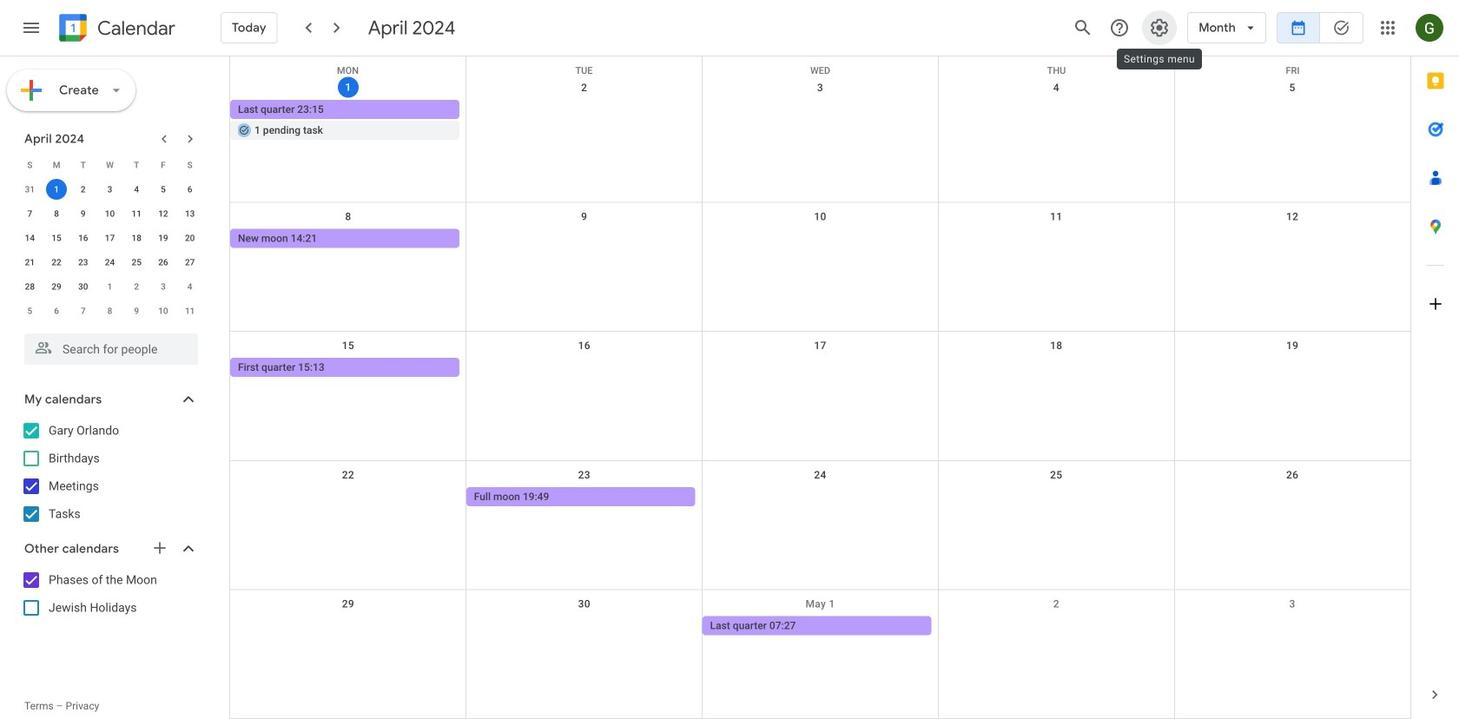 Task type: locate. For each thing, give the bounding box(es) containing it.
may 2 element
[[126, 276, 147, 297]]

21 element
[[19, 252, 40, 273]]

cell inside april 2024 grid
[[43, 177, 70, 202]]

18 element
[[126, 228, 147, 248]]

calendar element
[[56, 10, 175, 49]]

Search for people text field
[[35, 334, 188, 365]]

cell
[[230, 100, 466, 142], [466, 100, 702, 142], [702, 100, 938, 142], [938, 100, 1175, 142], [1175, 100, 1411, 142], [43, 177, 70, 202], [466, 229, 702, 250], [702, 229, 938, 250], [938, 229, 1175, 250], [1175, 229, 1411, 250], [466, 358, 702, 379], [702, 358, 938, 379], [938, 358, 1175, 379], [1175, 358, 1411, 379], [230, 487, 466, 508], [702, 487, 938, 508], [938, 487, 1175, 508], [1175, 487, 1411, 508], [230, 616, 466, 637], [466, 616, 702, 637], [938, 616, 1175, 637], [1175, 616, 1411, 637]]

heading inside calendar element
[[94, 18, 175, 39]]

22 element
[[46, 252, 67, 273]]

None search field
[[0, 327, 215, 365]]

8 element
[[46, 203, 67, 224]]

17 element
[[99, 228, 120, 248]]

9 element
[[73, 203, 94, 224]]

15 element
[[46, 228, 67, 248]]

1, today element
[[46, 179, 67, 200]]

11 element
[[126, 203, 147, 224]]

my calendars list
[[3, 417, 215, 528]]

row
[[230, 56, 1411, 76], [230, 74, 1411, 203], [17, 153, 203, 177], [17, 177, 203, 202], [17, 202, 203, 226], [230, 203, 1411, 332], [17, 226, 203, 250], [17, 250, 203, 274], [17, 274, 203, 299], [17, 299, 203, 323], [230, 332, 1411, 461], [230, 461, 1411, 590], [230, 590, 1411, 719]]

row group
[[17, 177, 203, 323]]

may 1 element
[[99, 276, 120, 297]]

30 element
[[73, 276, 94, 297]]

13 element
[[179, 203, 200, 224]]

26 element
[[153, 252, 174, 273]]

may 7 element
[[73, 301, 94, 321]]

3 element
[[99, 179, 120, 200]]

10 element
[[99, 203, 120, 224]]

may 3 element
[[153, 276, 174, 297]]

may 6 element
[[46, 301, 67, 321]]

24 element
[[99, 252, 120, 273]]

heading
[[94, 18, 175, 39]]

23 element
[[73, 252, 94, 273]]

grid
[[229, 56, 1411, 719]]

main drawer image
[[21, 17, 42, 38]]

tab list
[[1411, 56, 1459, 671]]

march 31 element
[[19, 179, 40, 200]]

add other calendars image
[[151, 539, 169, 557]]

may 5 element
[[19, 301, 40, 321]]

may 10 element
[[153, 301, 174, 321]]



Task type: vqa. For each thing, say whether or not it's contained in the screenshot.
the bottom Notification settings
no



Task type: describe. For each thing, give the bounding box(es) containing it.
20 element
[[179, 228, 200, 248]]

28 element
[[19, 276, 40, 297]]

4 element
[[126, 179, 147, 200]]

27 element
[[179, 252, 200, 273]]

other calendars list
[[3, 566, 215, 622]]

29 element
[[46, 276, 67, 297]]

may 11 element
[[179, 301, 200, 321]]

19 element
[[153, 228, 174, 248]]

5 element
[[153, 179, 174, 200]]

may 9 element
[[126, 301, 147, 321]]

7 element
[[19, 203, 40, 224]]

14 element
[[19, 228, 40, 248]]

25 element
[[126, 252, 147, 273]]

12 element
[[153, 203, 174, 224]]

6 element
[[179, 179, 200, 200]]

2 element
[[73, 179, 94, 200]]

may 8 element
[[99, 301, 120, 321]]

settings menu image
[[1149, 17, 1170, 38]]

may 4 element
[[179, 276, 200, 297]]

april 2024 grid
[[17, 153, 203, 323]]

16 element
[[73, 228, 94, 248]]



